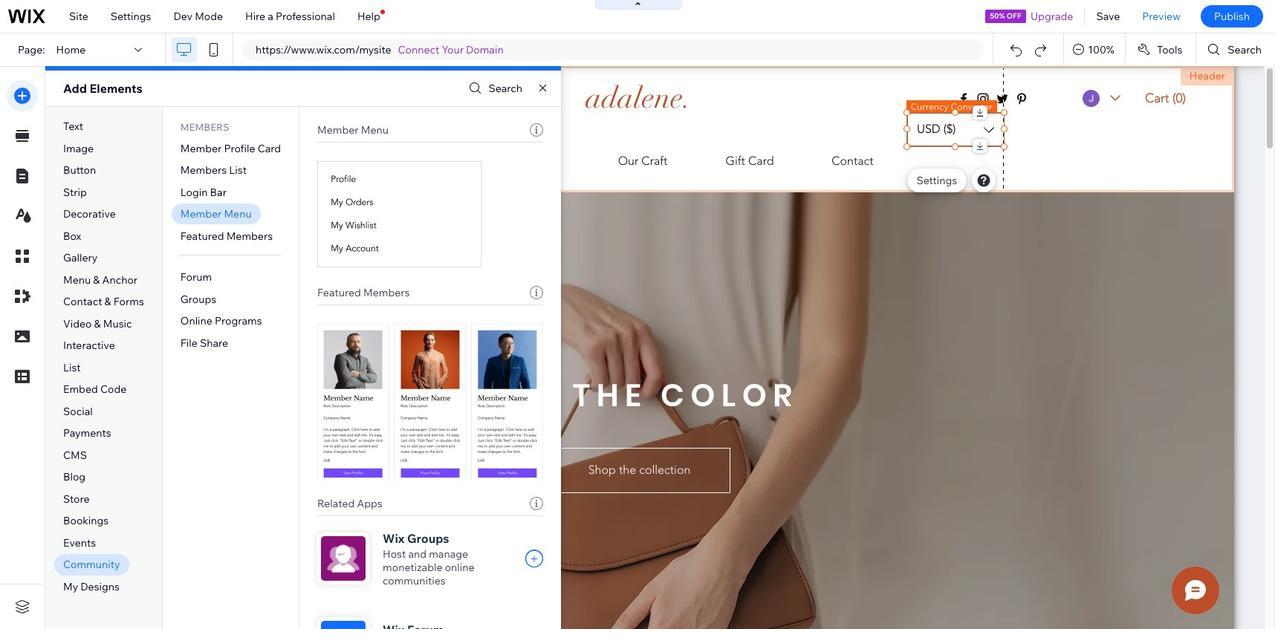Task type: locate. For each thing, give the bounding box(es) containing it.
image
[[63, 142, 94, 155]]

2 vertical spatial &
[[94, 317, 101, 331]]

music
[[103, 317, 132, 331]]

forum
[[181, 271, 212, 284]]

1 vertical spatial featured
[[318, 286, 361, 300]]

preview button
[[1132, 0, 1193, 33]]

online
[[445, 561, 475, 575]]

menu & anchor
[[63, 273, 138, 287]]

mode
[[195, 10, 223, 23]]

login bar
[[181, 186, 227, 199]]

& left forms
[[105, 295, 111, 309]]

list up embed
[[63, 361, 81, 375]]

embed code
[[63, 383, 127, 397]]

1 horizontal spatial member menu
[[318, 123, 389, 137]]

member menu
[[318, 123, 389, 137], [181, 208, 252, 221]]

elements
[[90, 81, 143, 96]]

1 vertical spatial search button
[[466, 78, 523, 99]]

50% off
[[990, 11, 1022, 21]]

0 vertical spatial settings
[[111, 10, 151, 23]]

0 vertical spatial &
[[93, 273, 100, 287]]

& up contact & forms
[[93, 273, 100, 287]]

social
[[63, 405, 93, 419]]

search down publish
[[1229, 43, 1262, 57]]

0 horizontal spatial settings
[[111, 10, 151, 23]]

list
[[229, 164, 247, 177], [63, 361, 81, 375]]

0 horizontal spatial groups
[[181, 293, 216, 306]]

store
[[63, 493, 90, 506]]

community
[[63, 559, 120, 572]]

0 vertical spatial featured members
[[181, 230, 273, 243]]

payments
[[63, 427, 111, 440]]

related apps
[[318, 497, 383, 511]]

converter
[[951, 101, 993, 112]]

dev
[[174, 10, 193, 23]]

my
[[63, 581, 78, 594]]

search down domain
[[489, 82, 523, 95]]

1 horizontal spatial featured
[[318, 286, 361, 300]]

bookings
[[63, 515, 109, 528]]

0 horizontal spatial member menu
[[181, 208, 252, 221]]

forms
[[114, 295, 144, 309]]

search button
[[1197, 33, 1276, 66], [466, 78, 523, 99]]

1 vertical spatial search
[[489, 82, 523, 95]]

0 vertical spatial member menu
[[318, 123, 389, 137]]

cms
[[63, 449, 87, 462]]

settings left dev
[[111, 10, 151, 23]]

0 horizontal spatial menu
[[63, 273, 91, 287]]

member
[[318, 123, 359, 137], [181, 142, 222, 155], [181, 208, 222, 221]]

wix
[[383, 532, 405, 546]]

bar
[[210, 186, 227, 199]]

1 horizontal spatial list
[[229, 164, 247, 177]]

communities
[[383, 575, 446, 588]]

off
[[1007, 11, 1022, 21]]

settings down currency at the right top
[[917, 174, 958, 187]]

& for video
[[94, 317, 101, 331]]

gallery
[[63, 252, 98, 265]]

blog
[[63, 471, 86, 484]]

search button down publish
[[1197, 33, 1276, 66]]

1 vertical spatial list
[[63, 361, 81, 375]]

hire
[[245, 10, 266, 23]]

online programs
[[181, 315, 262, 328]]

list down profile
[[229, 164, 247, 177]]

1 vertical spatial settings
[[917, 174, 958, 187]]

0 vertical spatial menu
[[361, 123, 389, 137]]

featured members
[[181, 230, 273, 243], [318, 286, 410, 300]]

box
[[63, 230, 81, 243]]

menu
[[361, 123, 389, 137], [224, 208, 252, 221], [63, 273, 91, 287]]

& for menu
[[93, 273, 100, 287]]

1 horizontal spatial search
[[1229, 43, 1262, 57]]

featured
[[181, 230, 224, 243], [318, 286, 361, 300]]

50%
[[990, 11, 1006, 21]]

groups up the and
[[407, 532, 450, 546]]

& right video
[[94, 317, 101, 331]]

&
[[93, 273, 100, 287], [105, 295, 111, 309], [94, 317, 101, 331]]

events
[[63, 537, 96, 550]]

members
[[181, 121, 229, 133], [181, 164, 227, 177], [227, 230, 273, 243], [364, 286, 410, 300]]

contact
[[63, 295, 102, 309]]

0 horizontal spatial search
[[489, 82, 523, 95]]

publish
[[1215, 10, 1251, 23]]

1 horizontal spatial groups
[[407, 532, 450, 546]]

search
[[1229, 43, 1262, 57], [489, 82, 523, 95]]

settings
[[111, 10, 151, 23], [917, 174, 958, 187]]

card
[[258, 142, 281, 155]]

embed
[[63, 383, 98, 397]]

0 horizontal spatial featured
[[181, 230, 224, 243]]

0 vertical spatial search button
[[1197, 33, 1276, 66]]

1 horizontal spatial featured members
[[318, 286, 410, 300]]

0 vertical spatial search
[[1229, 43, 1262, 57]]

and
[[408, 548, 427, 561]]

upgrade
[[1031, 10, 1074, 23]]

file
[[181, 337, 198, 350]]

1 vertical spatial menu
[[224, 208, 252, 221]]

profile
[[224, 142, 255, 155]]

publish button
[[1201, 5, 1264, 28]]

search button down domain
[[466, 78, 523, 99]]

1 horizontal spatial menu
[[224, 208, 252, 221]]

dev mode
[[174, 10, 223, 23]]

designs
[[81, 581, 120, 594]]

tools button
[[1126, 33, 1197, 66]]

groups
[[181, 293, 216, 306], [407, 532, 450, 546]]

monetizable
[[383, 561, 443, 575]]

1 vertical spatial member menu
[[181, 208, 252, 221]]

& for contact
[[105, 295, 111, 309]]

save
[[1097, 10, 1121, 23]]

contact & forms
[[63, 295, 144, 309]]

1 vertical spatial &
[[105, 295, 111, 309]]

1 vertical spatial groups
[[407, 532, 450, 546]]

1 horizontal spatial search button
[[1197, 33, 1276, 66]]

hire a professional
[[245, 10, 335, 23]]

groups up online
[[181, 293, 216, 306]]

add elements
[[63, 81, 143, 96]]



Task type: describe. For each thing, give the bounding box(es) containing it.
help
[[358, 10, 380, 23]]

site
[[69, 10, 88, 23]]

members list
[[181, 164, 247, 177]]

currency
[[911, 101, 949, 112]]

video
[[63, 317, 92, 331]]

0 vertical spatial member
[[318, 123, 359, 137]]

related
[[318, 497, 355, 511]]

0 horizontal spatial search button
[[466, 78, 523, 99]]

apps
[[357, 497, 383, 511]]

your
[[442, 43, 464, 57]]

home
[[56, 43, 86, 57]]

2 horizontal spatial menu
[[361, 123, 389, 137]]

1 horizontal spatial settings
[[917, 174, 958, 187]]

professional
[[276, 10, 335, 23]]

interactive
[[63, 339, 115, 353]]

host
[[383, 548, 406, 561]]

video & music
[[63, 317, 132, 331]]

0 horizontal spatial featured members
[[181, 230, 273, 243]]

button
[[63, 164, 96, 177]]

0 vertical spatial featured
[[181, 230, 224, 243]]

0 horizontal spatial list
[[63, 361, 81, 375]]

connect
[[398, 43, 440, 57]]

save button
[[1086, 0, 1132, 33]]

manage
[[429, 548, 469, 561]]

wix groups host and manage monetizable online communities
[[383, 532, 475, 588]]

header
[[1190, 69, 1226, 83]]

1 vertical spatial featured members
[[318, 286, 410, 300]]

file share
[[181, 337, 228, 350]]

0 vertical spatial groups
[[181, 293, 216, 306]]

2 vertical spatial member
[[181, 208, 222, 221]]

100%
[[1089, 43, 1115, 57]]

a
[[268, 10, 274, 23]]

programs
[[215, 315, 262, 328]]

online
[[181, 315, 213, 328]]

currency converter
[[911, 101, 993, 112]]

tools
[[1158, 43, 1183, 57]]

1 vertical spatial member
[[181, 142, 222, 155]]

my designs
[[63, 581, 120, 594]]

share
[[200, 337, 228, 350]]

preview
[[1143, 10, 1181, 23]]

text
[[63, 120, 83, 133]]

2 vertical spatial menu
[[63, 273, 91, 287]]

groups inside the wix groups host and manage monetizable online communities
[[407, 532, 450, 546]]

strip
[[63, 186, 87, 199]]

member profile card
[[181, 142, 281, 155]]

decorative
[[63, 208, 116, 221]]

anchor
[[102, 273, 138, 287]]

0 vertical spatial list
[[229, 164, 247, 177]]

https://www.wix.com/mysite connect your domain
[[256, 43, 504, 57]]

code
[[100, 383, 127, 397]]

add
[[63, 81, 87, 96]]

https://www.wix.com/mysite
[[256, 43, 391, 57]]

domain
[[466, 43, 504, 57]]

100% button
[[1065, 33, 1126, 66]]

login
[[181, 186, 208, 199]]



Task type: vqa. For each thing, say whether or not it's contained in the screenshot.
"Sell Downloads The Simplest Way To Sell Digital Goods Online."
no



